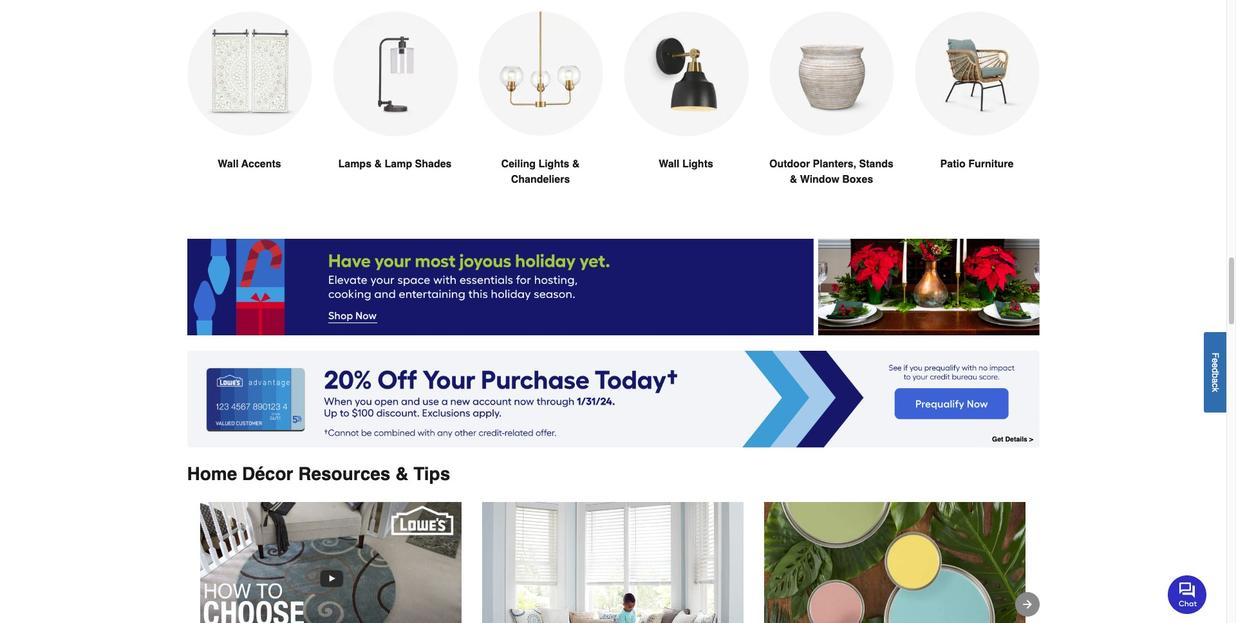 Task type: locate. For each thing, give the bounding box(es) containing it.
chandeliers
[[511, 174, 570, 186]]

f e e d b a c k
[[1211, 353, 1222, 392]]

ceiling lights & chandeliers
[[502, 159, 580, 186]]

a 3-light brass chandelier with glass shades. image
[[478, 12, 603, 136]]

e up d
[[1211, 358, 1222, 363]]

resources
[[298, 464, 391, 485]]

1 advertisement region from the top
[[187, 239, 1040, 339]]

0 vertical spatial advertisement region
[[187, 239, 1040, 339]]

2 lights from the left
[[683, 159, 714, 170]]

how to choose area rugs video. image
[[200, 503, 462, 624]]

1 horizontal spatial wall
[[659, 159, 680, 170]]

shades
[[415, 159, 452, 170]]

patio
[[941, 159, 966, 170]]

lights inside ceiling lights & chandeliers
[[539, 159, 570, 170]]

&
[[375, 159, 382, 170], [573, 159, 580, 170], [790, 174, 798, 186], [396, 464, 409, 485]]

& right 'ceiling'
[[573, 159, 580, 170]]

ceiling lights & chandeliers link
[[478, 12, 603, 219]]

1 vertical spatial advertisement region
[[187, 351, 1040, 451]]

1 lights from the left
[[539, 159, 570, 170]]

outdoor planters, stands & window boxes
[[770, 159, 894, 186]]

a black table lamp with a cylindrical glass shade. image
[[333, 12, 458, 137]]

2 e from the top
[[1211, 363, 1222, 368]]

e
[[1211, 358, 1222, 363], [1211, 363, 1222, 368]]

a black and gold metal wall light with a black shade. image
[[624, 12, 749, 137]]

d
[[1211, 368, 1222, 373]]

0 horizontal spatial wall
[[218, 159, 239, 170]]

0 horizontal spatial lights
[[539, 159, 570, 170]]

stands
[[860, 159, 894, 170]]

a little boy playing with toys on a bumped-out window seat in a bay window with blinds. image
[[482, 503, 744, 624]]

2 wall from the left
[[659, 159, 680, 170]]

tips
[[414, 464, 450, 485]]

f
[[1211, 353, 1222, 358]]

1 horizontal spatial lights
[[683, 159, 714, 170]]

advertisement region
[[187, 239, 1040, 339], [187, 351, 1040, 451]]

planters,
[[813, 159, 857, 170]]

outdoor
[[770, 159, 811, 170]]

lights for ceiling
[[539, 159, 570, 170]]

outdoor planters, stands & window boxes link
[[770, 12, 895, 219]]

boxes
[[843, 174, 874, 186]]

home décor resources & tips
[[187, 464, 450, 485]]

patio furniture link
[[915, 12, 1040, 203]]

2 advertisement region from the top
[[187, 351, 1040, 451]]

& down the 'outdoor'
[[790, 174, 798, 186]]

lights
[[539, 159, 570, 170], [683, 159, 714, 170]]

décor
[[242, 464, 293, 485]]

e up b at the bottom right of the page
[[1211, 363, 1222, 368]]

wall
[[218, 159, 239, 170], [659, 159, 680, 170]]

home
[[187, 464, 237, 485]]

1 wall from the left
[[218, 159, 239, 170]]



Task type: describe. For each thing, give the bounding box(es) containing it.
& left lamp
[[375, 159, 382, 170]]

patio furniture
[[941, 159, 1014, 170]]

furniture
[[969, 159, 1014, 170]]

b
[[1211, 373, 1222, 378]]

ceiling
[[502, 159, 536, 170]]

lamps & lamp shades link
[[333, 12, 458, 203]]

accents
[[241, 159, 281, 170]]

various pastel-colored paint lids. image
[[764, 503, 1026, 624]]

wall lights
[[659, 159, 714, 170]]

lamp
[[385, 159, 412, 170]]

& inside "outdoor planters, stands & window boxes"
[[790, 174, 798, 186]]

a whitewash planter with a ribbed design. image
[[770, 12, 895, 136]]

lamps & lamp shades
[[339, 159, 452, 170]]

window
[[801, 174, 840, 186]]

wall for wall accents
[[218, 159, 239, 170]]

arrow right image
[[1021, 598, 1034, 611]]

c
[[1211, 383, 1222, 388]]

lamps
[[339, 159, 372, 170]]

wall for wall lights
[[659, 159, 680, 170]]

k
[[1211, 388, 1222, 392]]

a
[[1211, 378, 1222, 383]]

f e e d b a c k button
[[1205, 332, 1227, 413]]

1 e from the top
[[1211, 358, 1222, 363]]

a wicker outdoor patio chair with blue cushions and black metal legs. image
[[915, 12, 1040, 136]]

wall accents link
[[187, 12, 312, 203]]

& left tips
[[396, 464, 409, 485]]

wall accents
[[218, 159, 281, 170]]

& inside ceiling lights & chandeliers
[[573, 159, 580, 170]]

a set of 2 decorative wall hangings. image
[[187, 12, 312, 136]]

lights for wall
[[683, 159, 714, 170]]

chat invite button image
[[1169, 575, 1208, 614]]

wall lights link
[[624, 12, 749, 203]]



Task type: vqa. For each thing, say whether or not it's contained in the screenshot.
SHOP
no



